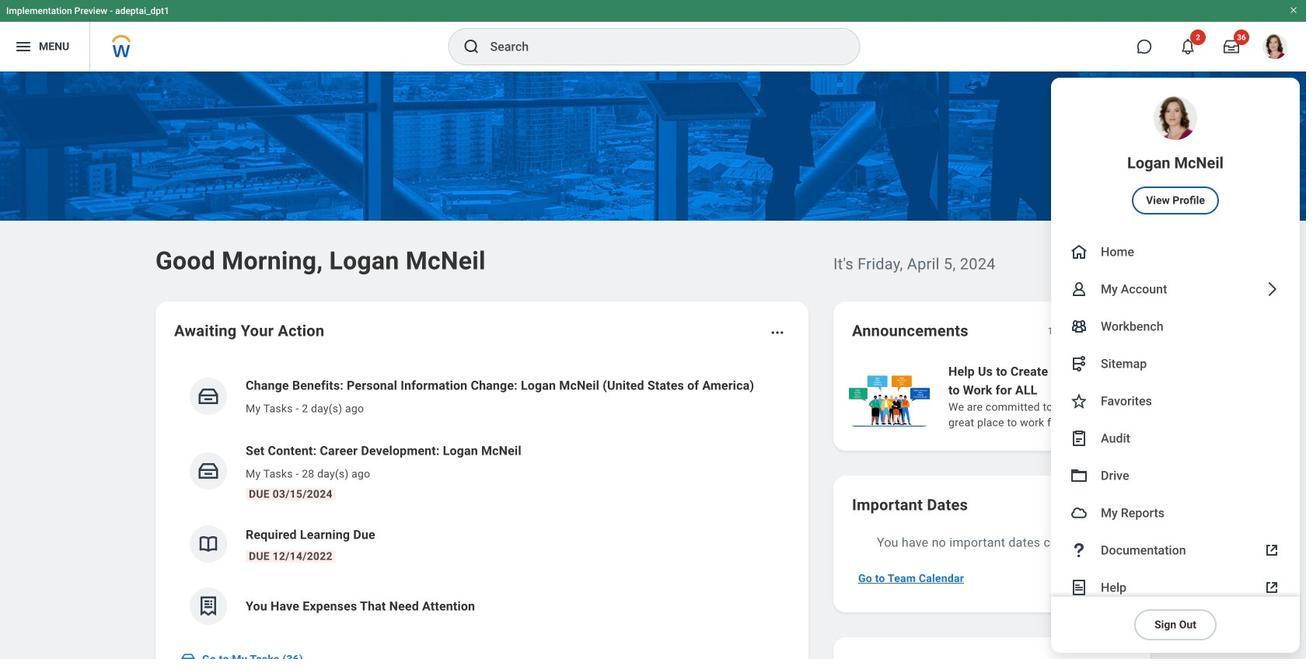 Task type: describe. For each thing, give the bounding box(es) containing it.
close environment banner image
[[1290, 5, 1299, 15]]

home image
[[1070, 243, 1089, 261]]

chevron right small image
[[1112, 324, 1128, 339]]

1 menu item from the top
[[1052, 78, 1301, 233]]

inbox image
[[197, 460, 220, 483]]

4 menu item from the top
[[1052, 345, 1301, 383]]

5 menu item from the top
[[1052, 383, 1301, 420]]

6 menu item from the top
[[1052, 420, 1301, 457]]

justify image
[[14, 37, 33, 56]]

document image
[[1070, 579, 1089, 597]]

7 menu item from the top
[[1052, 457, 1301, 495]]

ext link image
[[1263, 541, 1282, 560]]



Task type: vqa. For each thing, say whether or not it's contained in the screenshot.
chevron right small 'image'
yes



Task type: locate. For each thing, give the bounding box(es) containing it.
banner
[[0, 0, 1307, 653]]

0 horizontal spatial inbox image
[[180, 652, 196, 660]]

question image
[[1070, 541, 1089, 560]]

logan mcneil image
[[1263, 34, 1288, 59]]

Search Workday  search field
[[490, 30, 828, 64]]

search image
[[462, 37, 481, 56]]

3 menu item from the top
[[1052, 308, 1301, 345]]

chevron left small image
[[1084, 324, 1100, 339]]

book open image
[[197, 533, 220, 556]]

0 horizontal spatial list
[[174, 364, 790, 638]]

1 horizontal spatial list
[[846, 361, 1307, 432]]

dashboard expenses image
[[197, 595, 220, 618]]

avatar image
[[1070, 504, 1089, 523]]

related actions image
[[770, 325, 786, 341]]

menu
[[1052, 78, 1301, 653]]

folder open image
[[1070, 467, 1089, 485]]

8 menu item from the top
[[1052, 495, 1301, 532]]

1 vertical spatial inbox image
[[180, 652, 196, 660]]

paste image
[[1070, 429, 1089, 448]]

notifications large image
[[1181, 39, 1196, 54]]

list
[[846, 361, 1307, 432], [174, 364, 790, 638]]

main content
[[0, 72, 1307, 660]]

menu item
[[1052, 78, 1301, 233], [1052, 233, 1301, 271], [1052, 308, 1301, 345], [1052, 345, 1301, 383], [1052, 383, 1301, 420], [1052, 420, 1301, 457], [1052, 457, 1301, 495], [1052, 495, 1301, 532], [1052, 532, 1301, 569], [1052, 569, 1301, 607]]

status
[[1048, 325, 1073, 338]]

inbox large image
[[1224, 39, 1240, 54]]

0 vertical spatial inbox image
[[197, 385, 220, 408]]

inbox image
[[197, 385, 220, 408], [180, 652, 196, 660]]

star image
[[1070, 392, 1089, 411]]

contact card matrix manager image
[[1070, 317, 1089, 336]]

endpoints image
[[1070, 355, 1089, 373]]

ext link image
[[1263, 579, 1282, 597]]

2 menu item from the top
[[1052, 233, 1301, 271]]

10 menu item from the top
[[1052, 569, 1301, 607]]

1 horizontal spatial inbox image
[[197, 385, 220, 408]]

9 menu item from the top
[[1052, 532, 1301, 569]]



